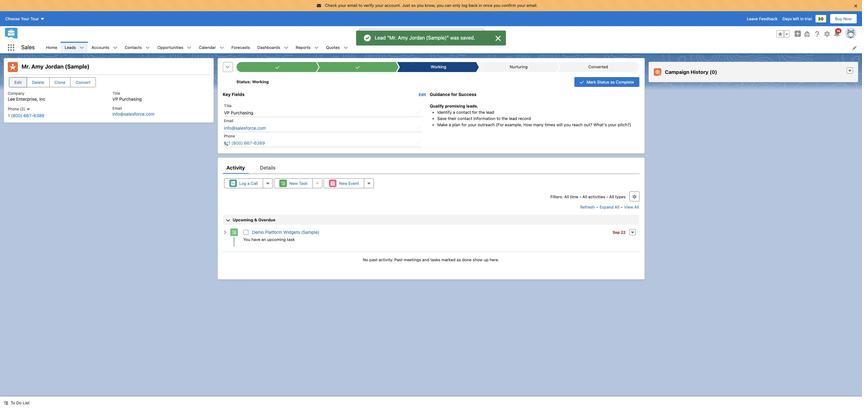 Task type: describe. For each thing, give the bounding box(es) containing it.
text default image inside to do list button
[[4, 401, 8, 406]]

nurturing link
[[480, 62, 556, 72]]

converted
[[589, 64, 608, 69]]

phone (2)
[[8, 107, 26, 111]]

(0)
[[710, 69, 717, 75]]

lead
[[375, 35, 386, 41]]

(800)
[[11, 113, 22, 118]]

opportunities link
[[154, 42, 187, 53]]

you have an upcoming task
[[243, 237, 295, 242]]

contacts list item
[[121, 42, 154, 53]]

accounts
[[92, 45, 109, 50]]

vp purchasing
[[224, 110, 253, 116]]

accounts list item
[[88, 42, 121, 53]]

types
[[615, 195, 626, 200]]

expand all button
[[599, 202, 620, 212]]

log
[[239, 181, 246, 186]]

1 vertical spatial purchasing
[[231, 110, 253, 116]]

days
[[783, 16, 792, 21]]

1 (800) 667-6389
[[8, 113, 44, 118]]

done
[[462, 258, 472, 263]]

1 horizontal spatial lead
[[509, 116, 517, 121]]

have
[[252, 237, 260, 242]]

2 horizontal spatial a
[[453, 110, 455, 115]]

all left types
[[610, 195, 614, 200]]

details
[[260, 165, 276, 171]]

new task
[[289, 181, 308, 186]]

quotes
[[326, 45, 340, 50]]

edit inside button
[[14, 80, 22, 85]]

:
[[250, 79, 251, 84]]

1 horizontal spatial a
[[449, 122, 451, 127]]

delete
[[32, 80, 44, 85]]

• up expand
[[607, 195, 608, 200]]

call
[[251, 181, 258, 186]]

here.
[[490, 258, 499, 263]]

success
[[459, 92, 477, 97]]

working inside path options list box
[[431, 64, 446, 69]]

lead image
[[8, 62, 18, 72]]

all left the time at the top of page
[[564, 195, 569, 200]]

delete button
[[27, 77, 50, 87]]

you right so
[[417, 3, 424, 8]]

clone button
[[49, 77, 71, 87]]

view all link
[[624, 202, 640, 212]]

text default image for calendar
[[220, 46, 224, 50]]

log
[[462, 3, 468, 8]]

all right the time at the top of page
[[583, 195, 587, 200]]

(sample) for demo platform widgets (sample)
[[301, 230, 320, 235]]

large image
[[495, 35, 502, 42]]

title for title
[[224, 104, 232, 108]]

new event
[[339, 181, 359, 186]]

clone
[[54, 80, 65, 85]]

1 vertical spatial in
[[801, 16, 804, 21]]

information
[[474, 116, 496, 121]]

qualify
[[430, 104, 444, 109]]

plan
[[452, 122, 461, 127]]

text default image inside opportunities list item
[[187, 46, 191, 50]]

calendar link
[[195, 42, 220, 53]]

all right view
[[635, 205, 639, 210]]

1 vertical spatial as
[[457, 258, 461, 263]]

widgets
[[283, 230, 300, 235]]

email.
[[527, 3, 538, 8]]

edit button
[[9, 77, 27, 87]]

to inside qualify promising leads. identify a contact for the lead save their contact information to the lead record make a plan for your outreach (for example, how many times will you reach out? what's your pitch?)
[[497, 116, 501, 121]]

to
[[11, 401, 15, 406]]

(for
[[496, 122, 504, 127]]

to do list button
[[0, 397, 33, 410]]

you inside qualify promising leads. identify a contact for the lead save their contact information to the lead record make a plan for your outreach (for example, how many times will you reach out? what's your pitch?)
[[564, 122, 571, 127]]

company lee enterprise, inc
[[8, 91, 45, 102]]

accounts link
[[88, 42, 113, 53]]

dashboards
[[258, 45, 280, 50]]

your left email
[[338, 3, 347, 8]]

lead " mr. amy jordan (sample) " was saved.
[[375, 35, 475, 41]]

out?
[[584, 122, 593, 127]]

• left expand
[[596, 205, 598, 210]]

event
[[349, 181, 359, 186]]

0 horizontal spatial status
[[237, 79, 250, 84]]

• left view
[[621, 205, 623, 210]]

0 vertical spatial in
[[479, 3, 482, 8]]

edit link
[[419, 92, 426, 97]]

your down information
[[468, 122, 477, 127]]

what's
[[594, 122, 607, 127]]

just
[[402, 3, 410, 8]]

a inside button
[[247, 181, 250, 186]]

• right the time at the top of page
[[580, 195, 582, 200]]

demo
[[252, 230, 264, 235]]

1
[[8, 113, 10, 118]]

1 " from the left
[[387, 35, 390, 41]]

refresh
[[580, 205, 595, 210]]

activity
[[227, 165, 245, 171]]

text default image left the "task" 'image'
[[223, 230, 227, 235]]

0 vertical spatial for
[[451, 92, 458, 97]]

1 vertical spatial amy
[[31, 63, 44, 70]]

1 horizontal spatial vp
[[224, 110, 230, 116]]

jordan inside 'success' alert dialog
[[409, 35, 425, 41]]

dashboards link
[[254, 42, 284, 53]]

choose
[[5, 16, 20, 21]]

email info@salesforce.com
[[112, 106, 155, 117]]

enterprise,
[[16, 97, 38, 102]]

text default image for dashboards
[[284, 46, 288, 50]]

inc
[[39, 97, 45, 102]]

do
[[16, 401, 22, 406]]

0 vertical spatial lead
[[486, 110, 494, 115]]

6389
[[33, 113, 44, 118]]

(sample) for mr. amy jordan (sample)
[[65, 63, 90, 70]]

demo platform widgets (sample) link
[[252, 230, 320, 235]]

buy now button
[[830, 14, 857, 24]]

0 horizontal spatial to
[[359, 3, 363, 8]]

outreach
[[478, 122, 495, 127]]

calendar
[[199, 45, 216, 50]]

can
[[445, 3, 452, 8]]

your left pitch?)
[[608, 122, 617, 127]]

search... button
[[359, 29, 484, 39]]

22
[[621, 230, 626, 235]]

leads link
[[61, 42, 80, 53]]

list
[[23, 401, 29, 406]]

0 horizontal spatial working
[[252, 79, 269, 84]]

text default image inside leads list item
[[80, 46, 84, 50]]

mark status as complete
[[587, 80, 634, 85]]

(sample) inside 'success' alert dialog
[[426, 35, 447, 41]]

filters:
[[551, 195, 563, 200]]

text default image inside phone (2) popup button
[[26, 107, 31, 112]]

trial
[[805, 16, 812, 21]]

no
[[363, 258, 368, 263]]



Task type: vqa. For each thing, say whether or not it's contained in the screenshot.
edit to the left
yes



Task type: locate. For each thing, give the bounding box(es) containing it.
calendar list item
[[195, 42, 228, 53]]

1 horizontal spatial the
[[502, 116, 508, 121]]

1 vertical spatial title
[[224, 104, 232, 108]]

now
[[844, 16, 852, 21]]

info@salesforce.com down title vp purchasing
[[112, 112, 155, 117]]

forecasts
[[232, 45, 250, 50]]

time
[[570, 195, 579, 200]]

will
[[557, 122, 563, 127]]

mr. inside 'success' alert dialog
[[390, 35, 397, 41]]

email down title vp purchasing
[[112, 106, 122, 111]]

marked
[[442, 258, 456, 263]]

platform
[[265, 230, 282, 235]]

overdue
[[258, 218, 275, 223]]

buy now
[[835, 16, 852, 21]]

mr.
[[390, 35, 397, 41], [22, 63, 30, 70]]

1 horizontal spatial purchasing
[[231, 110, 253, 116]]

for down leads.
[[472, 110, 478, 115]]

email for email
[[224, 119, 233, 123]]

saved.
[[461, 35, 475, 41]]

1 horizontal spatial new
[[339, 181, 348, 186]]

once
[[483, 3, 493, 8]]

your left email.
[[517, 3, 526, 8]]

as left complete
[[611, 80, 615, 85]]

1 horizontal spatial amy
[[398, 35, 408, 41]]

working right :
[[252, 79, 269, 84]]

1 (800) 667-6389 link
[[8, 113, 44, 118]]

converted link
[[560, 62, 636, 72]]

status right mark
[[597, 80, 610, 85]]

upcoming & overdue button
[[223, 215, 639, 225]]

edit
[[14, 80, 22, 85], [419, 92, 426, 97]]

0 vertical spatial amy
[[398, 35, 408, 41]]

upcoming
[[267, 237, 286, 242]]

amy inside 'success' alert dialog
[[398, 35, 408, 41]]

contacts
[[125, 45, 142, 50]]

reports list item
[[292, 42, 322, 53]]

the up the (for
[[502, 116, 508, 121]]

0 vertical spatial (sample)
[[426, 35, 447, 41]]

1 vertical spatial edit
[[419, 92, 426, 97]]

text default image for contacts
[[146, 46, 150, 50]]

phone (2) button
[[8, 107, 31, 112]]

you
[[417, 3, 424, 8], [437, 3, 444, 8], [494, 3, 501, 8], [564, 122, 571, 127]]

a
[[453, 110, 455, 115], [449, 122, 451, 127], [247, 181, 250, 186]]

text default image inside calendar list item
[[220, 46, 224, 50]]

log a call
[[239, 181, 258, 186]]

tour
[[30, 16, 39, 21]]

title up email info@salesforce.com
[[112, 91, 120, 96]]

text default image inside the "quotes" list item
[[344, 46, 348, 50]]

1 horizontal spatial info@salesforce.com link
[[224, 125, 266, 131]]

0 vertical spatial contact
[[457, 110, 471, 115]]

info@salesforce.com link down vp purchasing
[[224, 125, 266, 131]]

0 vertical spatial as
[[611, 80, 615, 85]]

info@salesforce.com link
[[112, 112, 155, 117], [224, 125, 266, 131]]

make
[[437, 122, 448, 127]]

mr. amy jordan (sample)
[[22, 63, 90, 70]]

success alert dialog
[[356, 31, 506, 46]]

0 horizontal spatial a
[[247, 181, 250, 186]]

1 vertical spatial phone
[[224, 134, 235, 139]]

amy up delete button
[[31, 63, 44, 70]]

0 vertical spatial a
[[453, 110, 455, 115]]

all right expand
[[615, 205, 620, 210]]

1 horizontal spatial mr.
[[390, 35, 397, 41]]

your
[[338, 3, 347, 8], [375, 3, 384, 8], [517, 3, 526, 8], [468, 122, 477, 127], [608, 122, 617, 127]]

as left done
[[457, 258, 461, 263]]

0 horizontal spatial mr.
[[22, 63, 30, 70]]

path options list box
[[237, 62, 640, 72]]

1 vertical spatial vp
[[224, 110, 230, 116]]

1 horizontal spatial info@salesforce.com
[[224, 125, 266, 131]]

1 horizontal spatial (sample)
[[301, 230, 320, 235]]

text default image right calendar
[[220, 46, 224, 50]]

text default image inside contacts list item
[[146, 46, 150, 50]]

promising
[[445, 104, 465, 109]]

list containing home
[[42, 42, 862, 53]]

as
[[611, 80, 615, 85], [457, 258, 461, 263]]

phone up (800) on the top left
[[8, 107, 19, 111]]

home
[[46, 45, 57, 50]]

was
[[450, 35, 459, 41]]

1 horizontal spatial working
[[431, 64, 446, 69]]

0 horizontal spatial info@salesforce.com
[[112, 112, 155, 117]]

phone for phone
[[224, 134, 235, 139]]

to up the (for
[[497, 116, 501, 121]]

confirm
[[502, 3, 516, 8]]

show
[[473, 258, 483, 263]]

1 vertical spatial mr.
[[22, 63, 30, 70]]

1 horizontal spatial jordan
[[409, 35, 425, 41]]

refresh button
[[580, 202, 595, 212]]

1 horizontal spatial phone
[[224, 134, 235, 139]]

1 vertical spatial lead
[[509, 116, 517, 121]]

2 " from the left
[[447, 35, 449, 41]]

2 vertical spatial a
[[247, 181, 250, 186]]

title for title vp purchasing
[[112, 91, 120, 96]]

email for email info@salesforce.com
[[112, 106, 122, 111]]

contact up the plan
[[458, 116, 473, 121]]

vp down key
[[224, 110, 230, 116]]

log a call button
[[224, 179, 263, 189]]

" right lead
[[387, 35, 390, 41]]

0 vertical spatial the
[[479, 110, 485, 115]]

1 horizontal spatial edit
[[419, 92, 426, 97]]

example,
[[505, 122, 523, 127]]

0 vertical spatial edit
[[14, 80, 22, 85]]

1 vertical spatial for
[[472, 110, 478, 115]]

1 new from the left
[[289, 181, 298, 186]]

choose your tour button
[[5, 14, 45, 24]]

lee
[[8, 97, 15, 102]]

you right the once
[[494, 3, 501, 8]]

activity link
[[227, 162, 245, 174]]

dashboards list item
[[254, 42, 292, 53]]

2 horizontal spatial (sample)
[[426, 35, 447, 41]]

2 new from the left
[[339, 181, 348, 186]]

1 vertical spatial (sample)
[[65, 63, 90, 70]]

0 horizontal spatial for
[[451, 92, 458, 97]]

opportunities
[[157, 45, 183, 50]]

how
[[524, 122, 532, 127]]

" left was
[[447, 35, 449, 41]]

for up promising
[[451, 92, 458, 97]]

pitch?)
[[618, 122, 631, 127]]

0 vertical spatial email
[[112, 106, 122, 111]]

1 vertical spatial contact
[[458, 116, 473, 121]]

reports link
[[292, 42, 314, 53]]

edit left guidance
[[419, 92, 426, 97]]

company
[[8, 91, 24, 96]]

to do list
[[11, 401, 29, 406]]

search...
[[371, 31, 388, 36]]

for right the plan
[[462, 122, 467, 127]]

text default image right contacts
[[146, 46, 150, 50]]

1 horizontal spatial to
[[497, 116, 501, 121]]

your
[[21, 16, 29, 21]]

vp up email info@salesforce.com
[[112, 97, 118, 102]]

identify
[[437, 110, 452, 115]]

tab list containing activity
[[223, 162, 640, 174]]

1 vertical spatial info@salesforce.com
[[224, 125, 266, 131]]

title inside title vp purchasing
[[112, 91, 120, 96]]

no past activity. past meetings and tasks marked as done show up here.
[[363, 258, 499, 263]]

0 horizontal spatial jordan
[[45, 63, 64, 70]]

0 vertical spatial mr.
[[390, 35, 397, 41]]

text default image inside the reports list item
[[314, 46, 319, 50]]

0 horizontal spatial new
[[289, 181, 298, 186]]

new event button
[[324, 179, 365, 189]]

qualify promising leads. identify a contact for the lead save their contact information to the lead record make a plan for your outreach (for example, how many times will you reach out? what's your pitch?)
[[430, 104, 631, 127]]

text default image
[[146, 46, 150, 50], [220, 46, 224, 50], [284, 46, 288, 50], [223, 230, 227, 235]]

0 vertical spatial info@salesforce.com
[[112, 112, 155, 117]]

the
[[479, 110, 485, 115], [502, 116, 508, 121]]

0 vertical spatial phone
[[8, 107, 19, 111]]

sep 22
[[613, 230, 626, 235]]

up
[[484, 258, 489, 263]]

you
[[243, 237, 250, 242]]

lead up information
[[486, 110, 494, 115]]

phone inside popup button
[[8, 107, 19, 111]]

for
[[451, 92, 458, 97], [472, 110, 478, 115], [462, 122, 467, 127]]

2 horizontal spatial for
[[472, 110, 478, 115]]

to right email
[[359, 3, 363, 8]]

1 vertical spatial to
[[497, 116, 501, 121]]

buy
[[835, 16, 843, 21]]

check your email to verify your account. just so you know, you can only log back in once you confirm your email.
[[325, 3, 538, 8]]

(sample) up convert at the top
[[65, 63, 90, 70]]

leave
[[747, 16, 758, 21]]

know,
[[425, 3, 436, 8]]

text default image
[[80, 46, 84, 50], [113, 46, 117, 50], [187, 46, 191, 50], [314, 46, 319, 50], [344, 46, 348, 50], [848, 69, 852, 73], [26, 107, 31, 112], [4, 401, 8, 406]]

details link
[[260, 162, 276, 174]]

new left task
[[289, 181, 298, 186]]

mr. right lead icon
[[22, 63, 30, 70]]

purchasing inside title vp purchasing
[[119, 97, 142, 102]]

key
[[223, 92, 231, 97]]

&
[[254, 218, 257, 223]]

0 horizontal spatial the
[[479, 110, 485, 115]]

new inside button
[[339, 181, 348, 186]]

0 horizontal spatial amy
[[31, 63, 44, 70]]

0 vertical spatial vp
[[112, 97, 118, 102]]

tab list
[[223, 162, 640, 174]]

amy right lead
[[398, 35, 408, 41]]

days left in trial
[[783, 16, 812, 21]]

new left event
[[339, 181, 348, 186]]

group
[[777, 30, 790, 38]]

vp inside title vp purchasing
[[112, 97, 118, 102]]

activity.
[[379, 258, 393, 263]]

0 vertical spatial working
[[431, 64, 446, 69]]

(sample) right widgets
[[301, 230, 320, 235]]

text default image left reports link
[[284, 46, 288, 50]]

1 horizontal spatial email
[[224, 119, 233, 123]]

mr. right lead
[[390, 35, 397, 41]]

left
[[793, 16, 799, 21]]

info@salesforce.com down vp purchasing
[[224, 125, 266, 131]]

you left the can
[[437, 3, 444, 8]]

0 horizontal spatial in
[[479, 3, 482, 8]]

a right 'log'
[[247, 181, 250, 186]]

1 horizontal spatial as
[[611, 80, 615, 85]]

account.
[[385, 3, 401, 8]]

0 horizontal spatial "
[[387, 35, 390, 41]]

leads.
[[466, 104, 478, 109]]

0 horizontal spatial edit
[[14, 80, 22, 85]]

campaign history (0)
[[665, 69, 717, 75]]

your right verify
[[375, 3, 384, 8]]

text default image inside dashboards list item
[[284, 46, 288, 50]]

list
[[42, 42, 862, 53]]

as inside button
[[611, 80, 615, 85]]

opportunities list item
[[154, 42, 195, 53]]

past
[[369, 258, 378, 263]]

0 horizontal spatial vp
[[112, 97, 118, 102]]

0 horizontal spatial phone
[[8, 107, 19, 111]]

working up guidance
[[431, 64, 446, 69]]

0 horizontal spatial purchasing
[[119, 97, 142, 102]]

expand
[[600, 205, 614, 210]]

10 button
[[834, 28, 842, 38]]

0 vertical spatial purchasing
[[119, 97, 142, 102]]

0 horizontal spatial title
[[112, 91, 120, 96]]

new for new event
[[339, 181, 348, 186]]

1 vertical spatial the
[[502, 116, 508, 121]]

text default image inside accounts list item
[[113, 46, 117, 50]]

1 horizontal spatial "
[[447, 35, 449, 41]]

new for new task
[[289, 181, 298, 186]]

2 vertical spatial (sample)
[[301, 230, 320, 235]]

info@salesforce.com link down title vp purchasing
[[112, 112, 155, 117]]

phone
[[8, 107, 19, 111], [224, 134, 235, 139]]

contact down leads.
[[457, 110, 471, 115]]

to
[[359, 3, 363, 8], [497, 116, 501, 121]]

edit up company
[[14, 80, 22, 85]]

1 vertical spatial a
[[449, 122, 451, 127]]

0 horizontal spatial lead
[[486, 110, 494, 115]]

2 vertical spatial for
[[462, 122, 467, 127]]

a left the plan
[[449, 122, 451, 127]]

1 horizontal spatial in
[[801, 16, 804, 21]]

0 horizontal spatial (sample)
[[65, 63, 90, 70]]

0 horizontal spatial info@salesforce.com link
[[112, 112, 155, 117]]

0 horizontal spatial as
[[457, 258, 461, 263]]

record
[[518, 116, 531, 121]]

0 vertical spatial info@salesforce.com link
[[112, 112, 155, 117]]

0 horizontal spatial email
[[112, 106, 122, 111]]

a down promising
[[453, 110, 455, 115]]

email inside email info@salesforce.com
[[112, 106, 122, 111]]

title down key
[[224, 104, 232, 108]]

past
[[395, 258, 403, 263]]

quotes list item
[[322, 42, 352, 53]]

purchasing up email info@salesforce.com
[[119, 97, 142, 102]]

the up information
[[479, 110, 485, 115]]

1 vertical spatial info@salesforce.com link
[[224, 125, 266, 131]]

1 horizontal spatial status
[[597, 80, 610, 85]]

task
[[299, 181, 308, 186]]

email down vp purchasing
[[224, 119, 233, 123]]

0 vertical spatial jordan
[[409, 35, 425, 41]]

you right the will
[[564, 122, 571, 127]]

purchasing down fields
[[231, 110, 253, 116]]

status inside button
[[597, 80, 610, 85]]

(sample) left was
[[426, 35, 447, 41]]

status up fields
[[237, 79, 250, 84]]

sep
[[613, 230, 620, 235]]

in right back
[[479, 3, 482, 8]]

1 vertical spatial email
[[224, 119, 233, 123]]

1 vertical spatial jordan
[[45, 63, 64, 70]]

0 vertical spatial to
[[359, 3, 363, 8]]

0 vertical spatial title
[[112, 91, 120, 96]]

1 horizontal spatial for
[[462, 122, 467, 127]]

phone for phone (2)
[[8, 107, 19, 111]]

status : working
[[237, 79, 269, 84]]

new inside button
[[289, 181, 298, 186]]

phone down vp purchasing
[[224, 134, 235, 139]]

mark status as complete button
[[575, 77, 640, 87]]

activities
[[589, 195, 605, 200]]

1 horizontal spatial title
[[224, 104, 232, 108]]

so
[[411, 3, 416, 8]]

verify
[[364, 3, 374, 8]]

lead up example,
[[509, 116, 517, 121]]

all
[[564, 195, 569, 200], [583, 195, 587, 200], [610, 195, 614, 200], [615, 205, 620, 210], [635, 205, 639, 210]]

leads list item
[[61, 42, 88, 53]]

1 vertical spatial working
[[252, 79, 269, 84]]

task image
[[230, 229, 238, 236]]

in right left
[[801, 16, 804, 21]]



